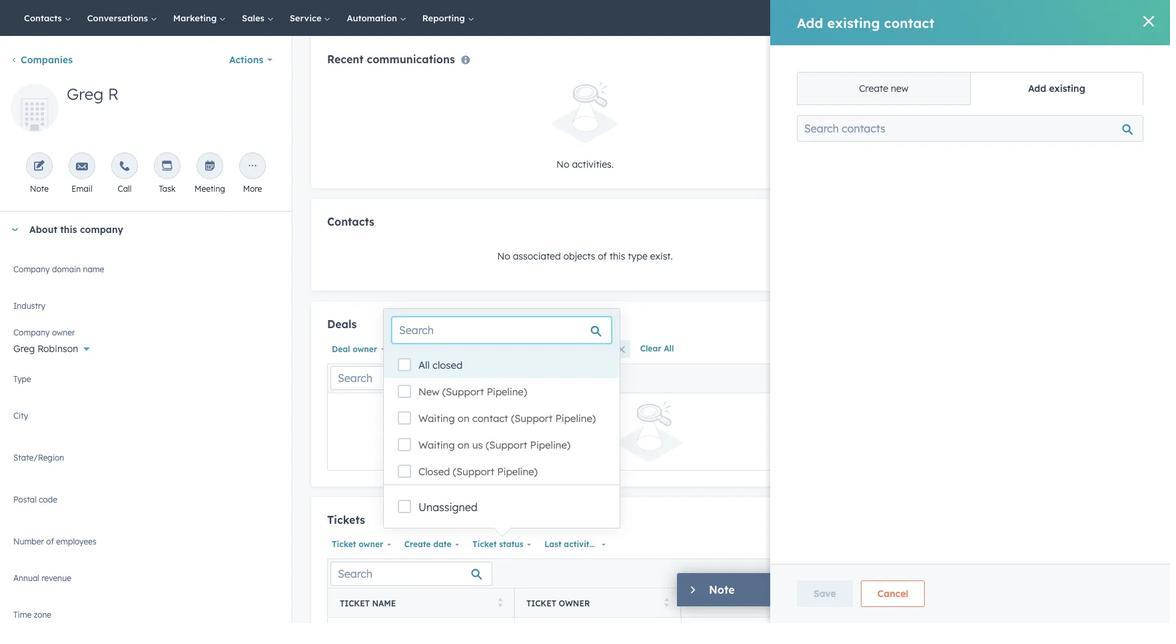 Task type: describe. For each thing, give the bounding box(es) containing it.
ticket inside dropdown button
[[473, 540, 497, 550]]

for
[[568, 420, 582, 432]]

contacts link
[[16, 0, 79, 36]]

last
[[545, 540, 562, 550]]

employees
[[56, 537, 97, 547]]

1 horizontal spatial status
[[725, 599, 756, 609]]

automation link
[[339, 0, 414, 36]]

(support down 'results' at left bottom
[[486, 439, 528, 452]]

(support down us on the bottom left of page
[[453, 466, 495, 479]]

state/region
[[13, 453, 64, 463]]

companies
[[21, 54, 73, 66]]

service link
[[282, 0, 339, 36]]

close date
[[398, 344, 441, 354]]

clear all
[[640, 344, 674, 354]]

automation
[[347, 13, 400, 23]]

r
[[108, 84, 119, 104]]

number of employees
[[13, 537, 97, 547]]

found
[[538, 420, 565, 432]]

1 vertical spatial name
[[372, 599, 396, 609]]

2 + from the top
[[1130, 119, 1136, 131]]

sales link
[[234, 0, 282, 36]]

see for see the people associated with this record.
[[892, 77, 908, 89]]

edit button
[[11, 84, 59, 137]]

search search field for tickets
[[331, 562, 493, 586]]

contacts (0)
[[908, 48, 965, 60]]

filters.
[[525, 432, 554, 444]]

City text field
[[13, 409, 279, 436]]

clear
[[640, 344, 662, 354]]

company
[[80, 224, 123, 236]]

create for create date
[[462, 344, 489, 354]]

company owner
[[13, 328, 75, 338]]

exist.
[[650, 251, 673, 263]]

(support down closed
[[442, 386, 484, 399]]

1 horizontal spatial note
[[709, 584, 735, 597]]

this inside see the files attached to your activities or uploaded to this record.
[[1134, 543, 1149, 555]]

on for us
[[458, 439, 470, 452]]

owner up robinson at bottom
[[52, 328, 75, 338]]

this right with
[[1031, 77, 1047, 89]]

press to sort. element for ticket status
[[831, 598, 836, 610]]

company domain name
[[13, 265, 104, 275]]

owner down last activity date popup button
[[559, 599, 590, 609]]

results
[[505, 420, 535, 432]]

date for create date
[[491, 344, 510, 354]]

about
[[29, 224, 57, 236]]

search image
[[1142, 13, 1152, 23]]

annual
[[13, 574, 39, 584]]

activities.
[[572, 158, 614, 170]]

new (support pipeline)
[[419, 386, 527, 399]]

type
[[13, 375, 31, 385]]

all inside clear all button
[[664, 344, 674, 354]]

on for contact
[[458, 413, 470, 425]]

company for company owner
[[13, 328, 50, 338]]

0 horizontal spatial note
[[30, 184, 49, 194]]

the for see the files attached to your activities or uploaded to this record.
[[911, 543, 925, 555]]

communications
[[367, 53, 455, 66]]

2 vertical spatial contacts
[[327, 215, 375, 228]]

1 add from the top
[[1139, 48, 1157, 60]]

tickets
[[327, 514, 365, 527]]

Search HubSpot search field
[[983, 7, 1146, 29]]

1 deal from the left
[[332, 344, 350, 354]]

activities
[[1024, 543, 1064, 555]]

2 to from the left
[[1122, 543, 1131, 555]]

email image
[[76, 161, 88, 173]]

+ add for second + add "button" from the bottom of the page
[[1130, 48, 1157, 60]]

ticket owner inside popup button
[[332, 540, 383, 550]]

ticket status inside dropdown button
[[473, 540, 524, 550]]

code
[[39, 495, 57, 505]]

Postal code text field
[[13, 493, 279, 520]]

new
[[419, 386, 440, 399]]

press to sort. element for ticket owner
[[664, 598, 669, 610]]

contacts for contacts (0)
[[908, 48, 949, 60]]

Number of employees text field
[[13, 535, 279, 557]]

ticket for ticket status press to sort. element
[[693, 599, 723, 609]]

conversations
[[87, 13, 151, 23]]

meeting
[[195, 184, 225, 194]]

annual revenue
[[13, 574, 71, 584]]

actions button
[[221, 47, 281, 73]]

0 horizontal spatial associated
[[513, 251, 561, 263]]

waiting on contact (support pipeline)
[[419, 413, 596, 425]]

activity
[[564, 540, 595, 550]]

with
[[1010, 77, 1029, 89]]

email
[[72, 184, 92, 194]]

(0)
[[952, 48, 965, 60]]

companies link
[[11, 54, 73, 66]]

closed
[[419, 466, 450, 479]]

greg robinson
[[13, 343, 78, 355]]

clear all button
[[636, 341, 679, 358]]

1 + from the top
[[1130, 48, 1136, 60]]

see the files attached to your activities or uploaded to this record.
[[892, 543, 1149, 571]]

status inside dropdown button
[[499, 540, 524, 550]]

closed (support pipeline)
[[419, 466, 538, 479]]

create for create date
[[404, 540, 431, 550]]

0 vertical spatial name
[[83, 265, 104, 275]]

call image
[[119, 161, 131, 173]]

uploaded
[[1078, 543, 1119, 555]]

no activities. alert
[[327, 82, 843, 172]]

last activity date button
[[540, 537, 615, 554]]

(support up "filters." on the bottom
[[511, 413, 553, 425]]

2 date from the left
[[597, 540, 615, 550]]

pipeline) right 'results' at left bottom
[[556, 413, 596, 425]]

stage
[[582, 344, 606, 354]]

create date
[[404, 540, 452, 550]]

task
[[159, 184, 176, 194]]

close date button
[[394, 341, 452, 358]]

close
[[398, 344, 420, 354]]

last activity date
[[545, 540, 615, 550]]

company for company domain name
[[13, 265, 50, 275]]

greg for greg r
[[67, 84, 103, 104]]

ticket name
[[340, 599, 396, 609]]

city
[[13, 411, 28, 421]]

1 horizontal spatial ticket owner
[[527, 599, 590, 609]]

press to sort. image for ticket status
[[831, 598, 836, 608]]

objects
[[564, 251, 596, 263]]

waiting for waiting on us (support pipeline)
[[419, 439, 455, 452]]

greg r
[[67, 84, 119, 104]]

domain
[[52, 265, 81, 275]]

closed
[[433, 359, 463, 372]]

people
[[927, 77, 957, 89]]

create date
[[462, 344, 510, 354]]

no activities.
[[557, 158, 614, 170]]

time
[[13, 611, 32, 621]]

search search field for deals
[[331, 367, 493, 391]]

reporting link
[[414, 0, 482, 36]]



Task type: locate. For each thing, give the bounding box(es) containing it.
1 see from the top
[[892, 77, 908, 89]]

ticket down the unassigned
[[473, 540, 497, 550]]

owner inside popup button
[[353, 344, 377, 354]]

2 horizontal spatial press to sort. element
[[831, 598, 836, 610]]

+ add
[[1130, 48, 1157, 60], [1130, 119, 1157, 131]]

1 horizontal spatial press to sort. image
[[831, 598, 836, 608]]

0 vertical spatial record.
[[1050, 77, 1080, 89]]

postal code
[[13, 495, 57, 505]]

2 press to sort. element from the left
[[664, 598, 669, 610]]

ticket down ticket owner popup button
[[340, 599, 370, 609]]

0 vertical spatial create
[[462, 344, 489, 354]]

deal owner button
[[327, 341, 388, 358]]

Search search field
[[392, 317, 612, 344], [331, 367, 493, 391], [331, 562, 493, 586]]

0 vertical spatial all
[[664, 344, 674, 354]]

0 horizontal spatial press to sort. image
[[664, 598, 669, 608]]

waiting for waiting on contact (support pipeline)
[[419, 413, 455, 425]]

1 date from the left
[[433, 540, 452, 550]]

ticket owner
[[332, 540, 383, 550], [527, 599, 590, 609]]

0 vertical spatial contacts
[[24, 13, 64, 23]]

the right for
[[585, 420, 600, 432]]

reporting
[[422, 13, 468, 23]]

the inside see the files attached to your activities or uploaded to this record.
[[911, 543, 925, 555]]

0 vertical spatial note
[[30, 184, 49, 194]]

date up the all closed
[[422, 344, 441, 354]]

marketing
[[173, 13, 219, 23]]

0 vertical spatial see
[[892, 77, 908, 89]]

contacts (0) button
[[879, 36, 1125, 72]]

ticket owner down tickets
[[332, 540, 383, 550]]

ticket right press to sort. image
[[527, 599, 557, 609]]

see left files
[[892, 543, 908, 555]]

owner
[[52, 328, 75, 338], [353, 344, 377, 354], [359, 540, 383, 550], [559, 599, 590, 609]]

2 waiting from the top
[[419, 439, 455, 452]]

task image
[[161, 161, 173, 173]]

date down the unassigned
[[433, 540, 452, 550]]

Annual revenue text field
[[13, 572, 279, 593]]

0 horizontal spatial ticket status
[[473, 540, 524, 550]]

contacts inside 'dropdown button'
[[908, 48, 949, 60]]

greg down company owner
[[13, 343, 35, 355]]

associated left objects
[[513, 251, 561, 263]]

1 vertical spatial see
[[892, 543, 908, 555]]

this left type
[[610, 251, 625, 263]]

deal down the deals
[[332, 344, 350, 354]]

this right uploaded
[[1134, 543, 1149, 555]]

the for see the people associated with this record.
[[911, 77, 925, 89]]

this right the about
[[60, 224, 77, 236]]

0 vertical spatial on
[[458, 413, 470, 425]]

on
[[458, 413, 470, 425], [458, 439, 470, 452]]

service
[[290, 13, 324, 23]]

1 horizontal spatial deal
[[562, 344, 580, 354]]

0 horizontal spatial status
[[499, 540, 524, 550]]

ticket down tickets
[[332, 540, 356, 550]]

0 horizontal spatial date
[[422, 344, 441, 354]]

0 vertical spatial ticket status
[[473, 540, 524, 550]]

2 + add from the top
[[1130, 119, 1157, 131]]

1 vertical spatial associated
[[513, 251, 561, 263]]

meeting image
[[204, 161, 216, 173]]

record.
[[1050, 77, 1080, 89], [892, 559, 922, 571]]

owner inside popup button
[[359, 540, 383, 550]]

see for see the files attached to your activities or uploaded to this record.
[[892, 543, 908, 555]]

0 vertical spatial greg
[[67, 84, 103, 104]]

1 vertical spatial company
[[13, 328, 50, 338]]

all
[[664, 344, 674, 354], [419, 359, 430, 372]]

all down the close date popup button in the left of the page
[[419, 359, 430, 372]]

search button
[[1136, 7, 1158, 29]]

ticket owner right press to sort. image
[[527, 599, 590, 609]]

(2) deal stage
[[549, 344, 606, 354]]

name down ticket owner popup button
[[372, 599, 396, 609]]

ticket status down minimize dialog image
[[693, 599, 756, 609]]

0 vertical spatial the
[[911, 77, 925, 89]]

2 vertical spatial the
[[911, 543, 925, 555]]

recent communications
[[327, 53, 455, 66]]

the left people
[[911, 77, 925, 89]]

0 horizontal spatial to
[[990, 543, 999, 555]]

marketing link
[[165, 0, 234, 36]]

+ add for 1st + add "button" from the bottom of the page
[[1130, 119, 1157, 131]]

0 horizontal spatial greg
[[13, 343, 35, 355]]

1 vertical spatial waiting
[[419, 439, 455, 452]]

industry
[[13, 301, 45, 311]]

the
[[911, 77, 925, 89], [585, 420, 600, 432], [911, 543, 925, 555]]

3 press to sort. element from the left
[[831, 598, 836, 610]]

1 + add button from the top
[[1130, 46, 1157, 62]]

or
[[1066, 543, 1075, 555]]

(2) deal stage button
[[544, 341, 613, 358]]

deal owner
[[332, 344, 377, 354]]

about this company
[[29, 224, 123, 236]]

2 on from the top
[[458, 439, 470, 452]]

sales
[[242, 13, 267, 23]]

1 vertical spatial no
[[497, 251, 510, 263]]

us
[[472, 439, 483, 452]]

search search field up create date
[[392, 317, 612, 344]]

1 vertical spatial add
[[1139, 119, 1157, 131]]

press to sort. image
[[664, 598, 669, 608], [831, 598, 836, 608]]

company
[[13, 265, 50, 275], [13, 328, 50, 338]]

add
[[1139, 48, 1157, 60], [1139, 119, 1157, 131]]

1 vertical spatial record.
[[892, 559, 922, 571]]

2 date from the left
[[491, 344, 510, 354]]

greg robinson button
[[13, 336, 279, 358]]

greg inside popup button
[[13, 343, 35, 355]]

2 press to sort. image from the left
[[831, 598, 836, 608]]

of right number
[[46, 537, 54, 547]]

search search field down close
[[331, 367, 493, 391]]

greg for greg robinson
[[13, 343, 35, 355]]

associated
[[960, 77, 1008, 89], [513, 251, 561, 263]]

0 vertical spatial associated
[[960, 77, 1008, 89]]

ticket inside popup button
[[332, 540, 356, 550]]

press to sort. image
[[498, 598, 503, 608]]

1 horizontal spatial name
[[372, 599, 396, 609]]

ticket down minimize dialog image
[[693, 599, 723, 609]]

1 vertical spatial create
[[404, 540, 431, 550]]

1 vertical spatial note
[[709, 584, 735, 597]]

no associated objects of this type exist.
[[497, 251, 673, 263]]

1 horizontal spatial record.
[[1050, 77, 1080, 89]]

press to sort. element
[[498, 598, 503, 610], [664, 598, 669, 610], [831, 598, 836, 610]]

1 horizontal spatial to
[[1122, 543, 1131, 555]]

create inside create date popup button
[[462, 344, 489, 354]]

0 horizontal spatial contacts
[[24, 13, 64, 23]]

(support
[[442, 386, 484, 399], [511, 413, 553, 425], [486, 439, 528, 452], [453, 466, 495, 479]]

date up new (support pipeline) in the bottom left of the page
[[491, 344, 510, 354]]

0 vertical spatial + add button
[[1130, 46, 1157, 62]]

0 horizontal spatial date
[[433, 540, 452, 550]]

no for no activities.
[[557, 158, 570, 170]]

create date button
[[458, 341, 521, 358]]

1 horizontal spatial date
[[597, 540, 615, 550]]

1 vertical spatial greg
[[13, 343, 35, 355]]

company up greg robinson
[[13, 328, 50, 338]]

owner down the deals
[[353, 344, 377, 354]]

on left us on the bottom left of page
[[458, 439, 470, 452]]

2 vertical spatial no
[[488, 420, 502, 432]]

1 vertical spatial all
[[419, 359, 430, 372]]

see inside see the files attached to your activities or uploaded to this record.
[[892, 543, 908, 555]]

create up closed
[[462, 344, 489, 354]]

unassigned
[[419, 501, 478, 515]]

create date button
[[400, 537, 463, 554]]

1 press to sort. image from the left
[[664, 598, 669, 608]]

note
[[30, 184, 49, 194], [709, 584, 735, 597]]

0 horizontal spatial name
[[83, 265, 104, 275]]

call
[[118, 184, 132, 194]]

0 vertical spatial add
[[1139, 48, 1157, 60]]

0 horizontal spatial create
[[404, 540, 431, 550]]

no for no results found for the current filters.
[[488, 420, 502, 432]]

list box
[[384, 352, 620, 485]]

date right activity
[[597, 540, 615, 550]]

ticket for ticket name's press to sort. element
[[340, 599, 370, 609]]

your
[[1002, 543, 1021, 555]]

ticket status button
[[468, 537, 535, 554]]

0 horizontal spatial deal
[[332, 344, 350, 354]]

+
[[1130, 48, 1136, 60], [1130, 119, 1136, 131]]

0 vertical spatial status
[[499, 540, 524, 550]]

ticket owner button
[[327, 537, 394, 554]]

2 add from the top
[[1139, 119, 1157, 131]]

note down note image at the top
[[30, 184, 49, 194]]

of right objects
[[598, 251, 607, 263]]

1 horizontal spatial date
[[491, 344, 510, 354]]

name
[[83, 265, 104, 275], [372, 599, 396, 609]]

waiting on us (support pipeline)
[[419, 439, 571, 452]]

no inside "no results found for the current filters."
[[488, 420, 502, 432]]

date for close date
[[422, 344, 441, 354]]

1 horizontal spatial associated
[[960, 77, 1008, 89]]

attached
[[948, 543, 987, 555]]

on left contact
[[458, 413, 470, 425]]

to right uploaded
[[1122, 543, 1131, 555]]

create inside create date popup button
[[404, 540, 431, 550]]

1 horizontal spatial contacts
[[327, 215, 375, 228]]

note image
[[33, 161, 45, 173]]

2 deal from the left
[[562, 344, 580, 354]]

1 vertical spatial + add button
[[1130, 117, 1157, 133]]

note right minimize dialog image
[[709, 584, 735, 597]]

type
[[628, 251, 648, 263]]

1 vertical spatial search search field
[[331, 367, 493, 391]]

this inside dropdown button
[[60, 224, 77, 236]]

1 vertical spatial + add
[[1130, 119, 1157, 131]]

of
[[598, 251, 607, 263], [46, 537, 54, 547]]

ticket for press to sort. element corresponding to ticket owner
[[527, 599, 557, 609]]

about this company button
[[0, 212, 279, 248]]

all inside list box
[[419, 359, 430, 372]]

0 vertical spatial no
[[557, 158, 570, 170]]

files
[[927, 543, 945, 555]]

time zone
[[13, 611, 51, 621]]

2 horizontal spatial contacts
[[908, 48, 949, 60]]

associated down contacts (0) 'dropdown button'
[[960, 77, 1008, 89]]

0 horizontal spatial press to sort. element
[[498, 598, 503, 610]]

1 horizontal spatial all
[[664, 344, 674, 354]]

pipeline) down found
[[530, 439, 571, 452]]

pipeline) up waiting on contact (support pipeline)
[[487, 386, 527, 399]]

press to sort. image for ticket owner
[[664, 598, 669, 608]]

2 + add button from the top
[[1130, 117, 1157, 133]]

1 waiting from the top
[[419, 413, 455, 425]]

1 date from the left
[[422, 344, 441, 354]]

1 vertical spatial ticket status
[[693, 599, 756, 609]]

status
[[499, 540, 524, 550], [725, 599, 756, 609]]

1 vertical spatial status
[[725, 599, 756, 609]]

contacts for contacts link
[[24, 13, 64, 23]]

State/Region text field
[[13, 451, 279, 478]]

0 horizontal spatial of
[[46, 537, 54, 547]]

Time zone text field
[[13, 609, 279, 624]]

pipeline) down the waiting on us (support pipeline)
[[497, 466, 538, 479]]

0 vertical spatial company
[[13, 265, 50, 275]]

all closed
[[419, 359, 463, 372]]

1 to from the left
[[990, 543, 999, 555]]

ticket status
[[473, 540, 524, 550], [693, 599, 756, 609]]

2 company from the top
[[13, 328, 50, 338]]

waiting down "new"
[[419, 413, 455, 425]]

1 + add from the top
[[1130, 48, 1157, 60]]

owner down tickets
[[359, 540, 383, 550]]

press to sort. element for ticket name
[[498, 598, 503, 610]]

current
[[488, 432, 522, 444]]

waiting up closed at the bottom left of page
[[419, 439, 455, 452]]

create down the unassigned
[[404, 540, 431, 550]]

0 vertical spatial of
[[598, 251, 607, 263]]

1 press to sort. element from the left
[[498, 598, 503, 610]]

to left your
[[990, 543, 999, 555]]

caret image
[[11, 228, 19, 232]]

zone
[[34, 611, 51, 621]]

0 horizontal spatial ticket owner
[[332, 540, 383, 550]]

postal
[[13, 495, 37, 505]]

no for no associated objects of this type exist.
[[497, 251, 510, 263]]

0 vertical spatial ticket owner
[[332, 540, 383, 550]]

company left "domain" on the top of page
[[13, 265, 50, 275]]

pipeline)
[[487, 386, 527, 399], [556, 413, 596, 425], [530, 439, 571, 452], [497, 466, 538, 479]]

contact
[[472, 413, 508, 425]]

ticket status left 'last'
[[473, 540, 524, 550]]

1 horizontal spatial create
[[462, 344, 489, 354]]

all right clear
[[664, 344, 674, 354]]

1 horizontal spatial greg
[[67, 84, 103, 104]]

2 see from the top
[[892, 543, 908, 555]]

list box containing all closed
[[384, 352, 620, 485]]

1 on from the top
[[458, 413, 470, 425]]

0 horizontal spatial all
[[419, 359, 430, 372]]

name right "domain" on the top of page
[[83, 265, 104, 275]]

1 vertical spatial the
[[585, 420, 600, 432]]

1 vertical spatial on
[[458, 439, 470, 452]]

0 horizontal spatial record.
[[892, 559, 922, 571]]

greg left r
[[67, 84, 103, 104]]

2 vertical spatial search search field
[[331, 562, 493, 586]]

the left files
[[911, 543, 925, 555]]

more
[[243, 184, 262, 194]]

0 vertical spatial waiting
[[419, 413, 455, 425]]

more image
[[247, 161, 259, 173]]

number
[[13, 537, 44, 547]]

0 vertical spatial + add
[[1130, 48, 1157, 60]]

0 vertical spatial search search field
[[392, 317, 612, 344]]

1 horizontal spatial of
[[598, 251, 607, 263]]

record. inside see the files attached to your activities or uploaded to this record.
[[892, 559, 922, 571]]

recent
[[327, 53, 364, 66]]

1 horizontal spatial press to sort. element
[[664, 598, 669, 610]]

no inside alert
[[557, 158, 570, 170]]

the inside "no results found for the current filters."
[[585, 420, 600, 432]]

1 vertical spatial ticket owner
[[527, 599, 590, 609]]

deal right (2)
[[562, 344, 580, 354]]

1 company from the top
[[13, 265, 50, 275]]

1 horizontal spatial ticket status
[[693, 599, 756, 609]]

1 vertical spatial contacts
[[908, 48, 949, 60]]

see left people
[[892, 77, 908, 89]]

actions
[[229, 54, 263, 66]]

search search field down create date
[[331, 562, 493, 586]]

+ add button
[[1130, 46, 1157, 62], [1130, 117, 1157, 133]]

minimize dialog image
[[688, 586, 699, 597]]

1 vertical spatial of
[[46, 537, 54, 547]]

1 vertical spatial +
[[1130, 119, 1136, 131]]

0 vertical spatial +
[[1130, 48, 1136, 60]]



Task type: vqa. For each thing, say whether or not it's contained in the screenshot.
other
no



